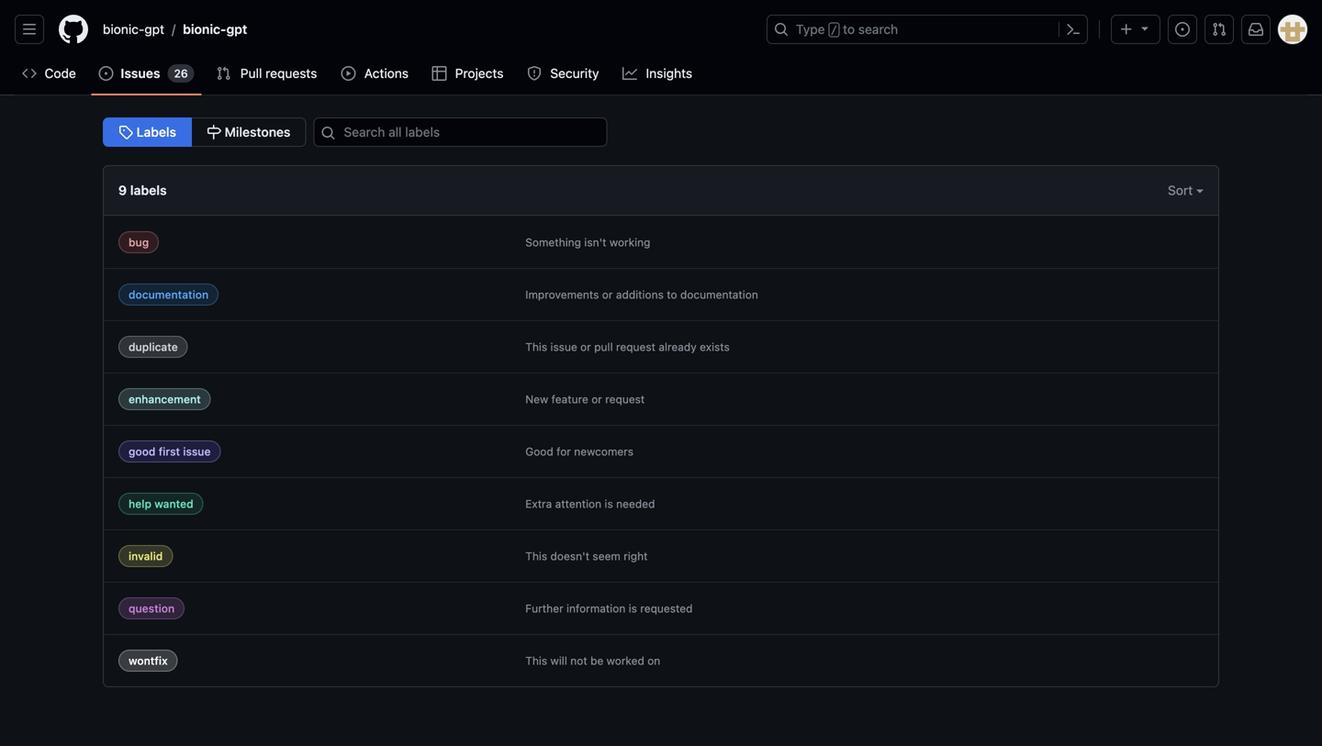 Task type: locate. For each thing, give the bounding box(es) containing it.
additions
[[616, 288, 664, 301]]

footer
[[0, 688, 1323, 747]]

doesn't
[[551, 550, 590, 563]]

gpt up issues
[[145, 22, 164, 37]]

0 horizontal spatial documentation
[[129, 288, 209, 301]]

issue opened image
[[99, 66, 113, 81]]

issue
[[551, 341, 578, 354], [183, 445, 211, 458]]

gpt
[[145, 22, 164, 37], [226, 22, 247, 37]]

requested
[[640, 603, 693, 615]]

1 horizontal spatial bionic-
[[183, 22, 226, 37]]

bionic- up git pull request image
[[183, 22, 226, 37]]

documentation
[[129, 288, 209, 301], [681, 288, 759, 301]]

isn't
[[584, 236, 607, 249]]

2 vertical spatial this
[[526, 655, 548, 668]]

plus image
[[1120, 22, 1134, 37]]

bionic-gpt link
[[96, 15, 172, 44], [176, 15, 255, 44]]

9
[[118, 183, 127, 198]]

1 horizontal spatial gpt
[[226, 22, 247, 37]]

is left requested
[[629, 603, 637, 615]]

git pull request image
[[1212, 22, 1227, 37]]

first
[[159, 445, 180, 458]]

0 horizontal spatial to
[[667, 288, 677, 301]]

security
[[550, 66, 599, 81]]

documentation up exists
[[681, 288, 759, 301]]

1 horizontal spatial to
[[843, 22, 855, 37]]

0 horizontal spatial is
[[605, 498, 613, 511]]

0 horizontal spatial bionic-gpt link
[[96, 15, 172, 44]]

bionic-gpt link up git pull request image
[[176, 15, 255, 44]]

request right the "pull"
[[616, 341, 656, 354]]

1 vertical spatial is
[[629, 603, 637, 615]]

issues
[[121, 66, 160, 81]]

labels link
[[103, 118, 192, 147]]

code link
[[15, 60, 84, 87]]

list containing bionic-gpt / bionic-gpt
[[96, 15, 756, 44]]

request down "this issue or pull request already exists"
[[606, 393, 645, 406]]

0 horizontal spatial issue
[[183, 445, 211, 458]]

this left will
[[526, 655, 548, 668]]

3 this from the top
[[526, 655, 548, 668]]

to
[[843, 22, 855, 37], [667, 288, 677, 301]]

help
[[129, 498, 152, 511]]

2 vertical spatial or
[[592, 393, 602, 406]]

/ up 26
[[172, 22, 176, 37]]

insights link
[[615, 60, 701, 87]]

enhancement
[[129, 393, 201, 406]]

pull
[[594, 341, 613, 354]]

1 vertical spatial to
[[667, 288, 677, 301]]

this for this issue or pull request already exists
[[526, 341, 548, 354]]

2 bionic-gpt link from the left
[[176, 15, 255, 44]]

actions link
[[334, 60, 417, 87]]

homepage image
[[59, 15, 88, 44]]

bionic-gpt / bionic-gpt
[[103, 22, 247, 37]]

1 vertical spatial issue
[[183, 445, 211, 458]]

/
[[172, 22, 176, 37], [831, 24, 838, 37]]

1 horizontal spatial issue
[[551, 341, 578, 354]]

0 horizontal spatial bionic-
[[103, 22, 145, 37]]

0 vertical spatial is
[[605, 498, 613, 511]]

1 horizontal spatial documentation
[[681, 288, 759, 301]]

extra
[[526, 498, 552, 511]]

this up the new
[[526, 341, 548, 354]]

or
[[602, 288, 613, 301], [581, 341, 591, 354], [592, 393, 602, 406]]

2 documentation from the left
[[681, 288, 759, 301]]

documentation up duplicate link
[[129, 288, 209, 301]]

milestones
[[221, 124, 291, 140]]

is left needed at left bottom
[[605, 498, 613, 511]]

insights
[[646, 66, 693, 81]]

request
[[616, 341, 656, 354], [606, 393, 645, 406]]

to right "additions"
[[667, 288, 677, 301]]

sort button
[[1168, 181, 1204, 200]]

good
[[129, 445, 156, 458]]

issue element
[[103, 118, 306, 147]]

1 documentation from the left
[[129, 288, 209, 301]]

security link
[[520, 60, 608, 87]]

newcomers
[[574, 445, 634, 458]]

0 horizontal spatial /
[[172, 22, 176, 37]]

1 vertical spatial this
[[526, 550, 548, 563]]

list
[[96, 15, 756, 44]]

bionic- up issues
[[103, 22, 145, 37]]

1 horizontal spatial is
[[629, 603, 637, 615]]

or right "feature"
[[592, 393, 602, 406]]

pull
[[241, 66, 262, 81]]

or left "additions"
[[602, 288, 613, 301]]

not
[[571, 655, 588, 668]]

/ right type
[[831, 24, 838, 37]]

to left search
[[843, 22, 855, 37]]

graph image
[[623, 66, 637, 81]]

is for needed
[[605, 498, 613, 511]]

gpt up git pull request image
[[226, 22, 247, 37]]

seem
[[593, 550, 621, 563]]

sort
[[1168, 183, 1197, 198]]

2 this from the top
[[526, 550, 548, 563]]

table image
[[432, 66, 447, 81]]

issue left the "pull"
[[551, 341, 578, 354]]

extra attention is needed
[[526, 498, 655, 511]]

1 this from the top
[[526, 341, 548, 354]]

search image
[[321, 126, 336, 141]]

milestone image
[[207, 125, 221, 140]]

2 bionic- from the left
[[183, 22, 226, 37]]

1 bionic- from the left
[[103, 22, 145, 37]]

1 horizontal spatial bionic-gpt link
[[176, 15, 255, 44]]

bug link
[[118, 231, 159, 254]]

further information is requested
[[526, 603, 693, 615]]

on
[[648, 655, 661, 668]]

triangle down image
[[1138, 21, 1153, 35]]

something
[[526, 236, 581, 249]]

question link
[[118, 598, 185, 620]]

0 vertical spatial this
[[526, 341, 548, 354]]

milestones link
[[191, 118, 306, 147]]

None search field
[[306, 118, 630, 147]]

question
[[129, 603, 175, 615]]

1 horizontal spatial /
[[831, 24, 838, 37]]

is
[[605, 498, 613, 511], [629, 603, 637, 615]]

issue right first
[[183, 445, 211, 458]]

bionic-gpt link up issues
[[96, 15, 172, 44]]

0 horizontal spatial gpt
[[145, 22, 164, 37]]

bionic-
[[103, 22, 145, 37], [183, 22, 226, 37]]

shield image
[[527, 66, 542, 81]]

or left the "pull"
[[581, 341, 591, 354]]

this left doesn't
[[526, 550, 548, 563]]

good
[[526, 445, 554, 458]]

this
[[526, 341, 548, 354], [526, 550, 548, 563], [526, 655, 548, 668]]

wontfix link
[[118, 650, 178, 672]]

1 vertical spatial or
[[581, 341, 591, 354]]



Task type: describe. For each thing, give the bounding box(es) containing it.
is for requested
[[629, 603, 637, 615]]

labels
[[133, 124, 176, 140]]

right
[[624, 550, 648, 563]]

projects
[[455, 66, 504, 81]]

bug
[[129, 236, 149, 249]]

be
[[591, 655, 604, 668]]

invalid
[[129, 550, 163, 563]]

pull requests
[[241, 66, 317, 81]]

documentation link
[[118, 284, 219, 306]]

search
[[859, 22, 898, 37]]

/ inside bionic-gpt / bionic-gpt
[[172, 22, 176, 37]]

this doesn't seem right
[[526, 550, 648, 563]]

enhancement link
[[118, 389, 211, 411]]

help wanted
[[129, 498, 193, 511]]

duplicate
[[129, 341, 178, 354]]

good first issue
[[129, 445, 211, 458]]

new
[[526, 393, 549, 406]]

9 labels
[[118, 183, 167, 198]]

issue opened image
[[1176, 22, 1190, 37]]

improvements
[[526, 288, 599, 301]]

type / to search
[[796, 22, 898, 37]]

1 gpt from the left
[[145, 22, 164, 37]]

play image
[[341, 66, 356, 81]]

good for newcomers
[[526, 445, 634, 458]]

or for pull
[[581, 341, 591, 354]]

wanted
[[155, 498, 193, 511]]

requests
[[266, 66, 317, 81]]

Labels search field
[[314, 118, 608, 147]]

0 vertical spatial request
[[616, 341, 656, 354]]

good first issue link
[[118, 441, 221, 463]]

0 vertical spatial or
[[602, 288, 613, 301]]

working
[[610, 236, 651, 249]]

invalid link
[[118, 546, 173, 568]]

notifications image
[[1249, 22, 1264, 37]]

help wanted link
[[118, 493, 204, 515]]

0 vertical spatial issue
[[551, 341, 578, 354]]

worked
[[607, 655, 645, 668]]

duplicate link
[[118, 336, 188, 358]]

new feature or request
[[526, 393, 645, 406]]

needed
[[616, 498, 655, 511]]

this issue or pull request already exists
[[526, 341, 730, 354]]

type
[[796, 22, 825, 37]]

or for request
[[592, 393, 602, 406]]

exists
[[700, 341, 730, 354]]

this for this will not be worked on
[[526, 655, 548, 668]]

26
[[174, 67, 188, 80]]

command palette image
[[1066, 22, 1081, 37]]

improvements or additions to documentation
[[526, 288, 759, 301]]

further
[[526, 603, 564, 615]]

git pull request image
[[217, 66, 231, 81]]

1 vertical spatial request
[[606, 393, 645, 406]]

something isn't working
[[526, 236, 651, 249]]

for
[[557, 445, 571, 458]]

2 gpt from the left
[[226, 22, 247, 37]]

tag image
[[118, 125, 133, 140]]

pull requests link
[[209, 60, 327, 87]]

already
[[659, 341, 697, 354]]

this for this doesn't seem right
[[526, 550, 548, 563]]

actions
[[364, 66, 409, 81]]

feature
[[552, 393, 589, 406]]

Search all labels text field
[[314, 118, 608, 147]]

labels
[[130, 183, 167, 198]]

0 vertical spatial to
[[843, 22, 855, 37]]

code image
[[22, 66, 37, 81]]

this will not be worked on
[[526, 655, 661, 668]]

code
[[45, 66, 76, 81]]

attention
[[555, 498, 602, 511]]

1 bionic-gpt link from the left
[[96, 15, 172, 44]]

wontfix
[[129, 655, 168, 668]]

will
[[551, 655, 568, 668]]

/ inside type / to search
[[831, 24, 838, 37]]

information
[[567, 603, 626, 615]]

projects link
[[425, 60, 512, 87]]



Task type: vqa. For each thing, say whether or not it's contained in the screenshot.


